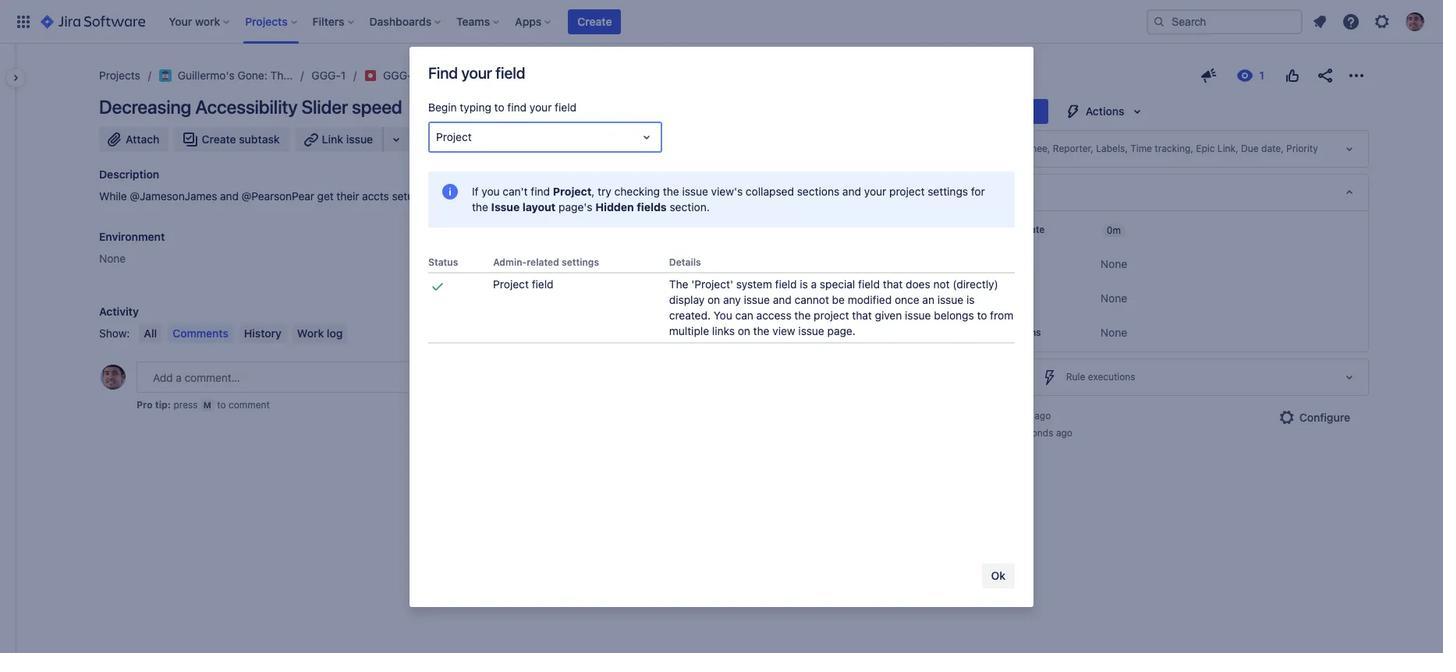 Task type: describe. For each thing, give the bounding box(es) containing it.
begin
[[428, 101, 457, 114]]

ok button
[[982, 564, 1015, 589]]

the right if
[[481, 190, 498, 203]]

links
[[712, 325, 735, 338]]

time
[[1130, 143, 1152, 155]]

versions for fix versions
[[983, 293, 1021, 304]]

0 horizontal spatial and
[[220, 190, 239, 203]]

menu bar containing all
[[136, 325, 351, 343]]

hidden
[[595, 200, 634, 214]]

the 'project' system field is a special field that does not (directly) display on any issue and cannot be modified once an issue is created. you can access the project that given issue belongs to from multiple links on the view issue page.
[[669, 278, 1014, 338]]

find for project
[[531, 185, 550, 198]]

none for affects versions
[[1101, 326, 1127, 339]]

and inside , try checking the issue view's collapsed sections and your project settings for the
[[842, 185, 861, 198]]

to left help
[[543, 190, 553, 203]]

issue
[[491, 200, 520, 214]]

will
[[447, 190, 463, 203]]

the down access
[[753, 325, 770, 338]]

ggg-5 link
[[383, 66, 419, 85]]

hour
[[1012, 410, 1032, 422]]

automation element
[[958, 359, 1369, 396]]

0 vertical spatial 1
[[341, 69, 346, 82]]

fields inside find your field dialog
[[637, 200, 667, 214]]

configure link
[[1268, 406, 1360, 431]]

find your field
[[428, 64, 525, 82]]

ggg- for 5
[[383, 69, 412, 82]]

press
[[173, 399, 198, 411]]

show:
[[99, 327, 130, 340]]

1 vertical spatial on
[[738, 325, 750, 338]]

any
[[723, 293, 741, 307]]

give feedback image
[[1200, 66, 1218, 85]]

'project'
[[691, 278, 733, 291]]

work
[[297, 327, 324, 340]]

fix
[[968, 293, 981, 304]]

primary element
[[9, 0, 1147, 43]]

fields inside more fields "element"
[[998, 186, 1027, 199]]

affects versions
[[968, 327, 1041, 339]]

1 horizontal spatial ago
[[1056, 427, 1073, 439]]

affects
[[968, 327, 1001, 339]]

pro
[[137, 399, 153, 411]]

comment
[[229, 399, 270, 411]]

to right typing
[[494, 101, 504, 114]]

begin typing to find your field
[[428, 101, 577, 114]]

settings inside , try checking the issue view's collapsed sections and your project settings for the
[[928, 185, 968, 198]]

link issue button
[[295, 127, 384, 152]]

admin-
[[493, 257, 527, 268]]

0 horizontal spatial your
[[461, 64, 492, 82]]

be inside the 'project' system field is a special field that does not (directly) display on any issue and cannot be modified once an issue is created. you can access the project that given issue belongs to from multiple links on the view issue page.
[[832, 293, 845, 307]]

organize
[[580, 190, 623, 203]]

2 horizontal spatial project
[[553, 185, 592, 198]]

project for project
[[436, 130, 472, 144]]

guillermo's
[[178, 69, 235, 82]]

help
[[555, 190, 577, 203]]

pro tip: press m to comment
[[137, 399, 270, 411]]

speed
[[352, 96, 402, 118]]

1 vertical spatial subtask
[[500, 190, 540, 203]]

date,
[[1261, 143, 1284, 155]]

issue layout page's hidden fields section.
[[491, 200, 710, 214]]

access
[[756, 309, 792, 322]]

0m
[[1107, 225, 1121, 236]]

for
[[971, 185, 985, 198]]

once
[[895, 293, 919, 307]]

checking
[[614, 185, 660, 198]]

rule executions
[[1066, 371, 1136, 383]]

ggg- for 1
[[312, 69, 341, 82]]

attach
[[126, 133, 160, 146]]

all
[[144, 327, 157, 340]]

project inside the 'project' system field is a special field that does not (directly) display on any issue and cannot be modified once an issue is created. you can access the project that given issue belongs to from multiple links on the view issue page.
[[814, 309, 849, 322]]

assignee,
[[1007, 143, 1050, 155]]

profile image of james peterson image
[[101, 365, 126, 390]]

from
[[990, 309, 1014, 322]]

the up section.
[[663, 185, 679, 198]]

9
[[1008, 427, 1014, 439]]

guillermo's gone: the game image
[[159, 69, 171, 82]]

you
[[482, 185, 500, 198]]

original
[[968, 224, 1003, 236]]

0 vertical spatial on
[[708, 293, 720, 307]]

page.
[[827, 325, 856, 338]]

system
[[736, 278, 772, 291]]

Add a comment… field
[[137, 362, 913, 393]]

(directly)
[[953, 278, 998, 291]]

ggg-1
[[312, 69, 346, 82]]

create banner
[[0, 0, 1443, 44]]

view's
[[711, 185, 743, 198]]

history button
[[239, 325, 286, 343]]

admin-related settings
[[493, 257, 599, 268]]

guillermo's gone: th...
[[178, 69, 293, 82]]

issue right view
[[798, 325, 824, 338]]

you
[[714, 309, 732, 322]]

an
[[922, 293, 935, 307]]

link
[[322, 133, 343, 146]]

activity
[[99, 305, 139, 318]]

page's
[[559, 200, 592, 214]]

@jamesonjames
[[130, 190, 217, 203]]

executions
[[1088, 371, 1136, 383]]

typing
[[460, 101, 491, 114]]

issue down system
[[744, 293, 770, 307]]

view
[[773, 325, 795, 338]]



Task type: locate. For each thing, give the bounding box(es) containing it.
jira software image
[[41, 12, 145, 31], [41, 12, 145, 31]]

0 vertical spatial your
[[461, 64, 492, 82]]

ago up seconds
[[1035, 410, 1051, 422]]

and left @pearsonpear
[[220, 190, 239, 203]]

that down modified
[[852, 309, 872, 322]]

is left a
[[800, 278, 808, 291]]

subtask right 'you'
[[500, 190, 540, 203]]

fields right more
[[998, 186, 1027, 199]]

ago right seconds
[[1056, 427, 1073, 439]]

log
[[327, 327, 343, 340]]

1 horizontal spatial 1
[[1005, 410, 1009, 422]]

slider
[[301, 96, 348, 118]]

1 ggg- from the left
[[312, 69, 341, 82]]

create button
[[568, 9, 621, 34]]

fields down checking
[[637, 200, 667, 214]]

and
[[842, 185, 861, 198], [220, 190, 239, 203], [773, 293, 792, 307]]

,
[[592, 185, 595, 198]]

newest
[[825, 327, 864, 340]]

1 vertical spatial is
[[967, 293, 975, 307]]

@pearsonpear
[[242, 190, 314, 203]]

1 vertical spatial project
[[814, 309, 849, 322]]

0 horizontal spatial settings
[[562, 257, 599, 268]]

1 vertical spatial fields
[[637, 200, 667, 214]]

settings left "for"
[[928, 185, 968, 198]]

0 horizontal spatial create
[[202, 133, 236, 146]]

be down the special
[[832, 293, 845, 307]]

0 horizontal spatial fields
[[637, 200, 667, 214]]

work log button
[[292, 325, 347, 343]]

seconds
[[1016, 427, 1054, 439]]

2 vertical spatial project
[[493, 278, 529, 291]]

, try checking the issue view's collapsed sections and your project settings for the
[[472, 185, 985, 214]]

0 horizontal spatial is
[[800, 278, 808, 291]]

1 vertical spatial versions
[[1003, 327, 1041, 339]]

m
[[203, 400, 211, 410]]

issue up section.
[[682, 185, 708, 198]]

1 vertical spatial find
[[531, 185, 550, 198]]

rule
[[1066, 371, 1085, 383]]

project inside , try checking the issue view's collapsed sections and your project settings for the
[[889, 185, 925, 198]]

0 vertical spatial subtask
[[239, 133, 280, 146]]

your right typing
[[530, 101, 552, 114]]

1 vertical spatial project
[[553, 185, 592, 198]]

0 vertical spatial is
[[800, 278, 808, 291]]

accessibility
[[195, 96, 298, 118]]

0 vertical spatial settings
[[928, 185, 968, 198]]

priority
[[1286, 143, 1318, 155]]

status
[[428, 257, 458, 268]]

1 horizontal spatial that
[[883, 278, 903, 291]]

check icon status table image
[[428, 277, 447, 296]]

issue right link
[[346, 133, 373, 146]]

projects
[[99, 69, 140, 82]]

ggg-
[[312, 69, 341, 82], [383, 69, 412, 82]]

and right sections on the right of page
[[842, 185, 861, 198]]

Search field
[[1147, 9, 1303, 34]]

link,
[[1218, 143, 1239, 155]]

1 vertical spatial be
[[832, 293, 845, 307]]

1 horizontal spatial project
[[889, 185, 925, 198]]

the
[[669, 278, 688, 291]]

automation
[[968, 371, 1029, 384]]

0 vertical spatial be
[[466, 190, 479, 203]]

and inside the 'project' system field is a special field that does not (directly) display on any issue and cannot be modified once an issue is created. you can access the project that given issue belongs to from multiple links on the view issue page.
[[773, 293, 792, 307]]

on down 'project'
[[708, 293, 720, 307]]

on down can
[[738, 325, 750, 338]]

work
[[651, 190, 675, 203]]

collapsed
[[746, 185, 794, 198]]

open image
[[637, 128, 656, 147]]

to right m
[[217, 399, 226, 411]]

while
[[99, 190, 127, 203]]

newest first image
[[891, 328, 903, 340]]

1 up slider
[[341, 69, 346, 82]]

create inside button
[[202, 133, 236, 146]]

attach button
[[99, 127, 169, 152]]

project for project field
[[493, 278, 529, 291]]

find
[[428, 64, 458, 82]]

the down if
[[472, 200, 488, 214]]

issue up belongs
[[938, 293, 964, 307]]

sections
[[797, 185, 839, 198]]

project up page's at left top
[[553, 185, 592, 198]]

1 horizontal spatial settings
[[928, 185, 968, 198]]

projects link
[[99, 66, 140, 85]]

0 horizontal spatial find
[[507, 101, 527, 114]]

project down begin
[[436, 130, 472, 144]]

0 vertical spatial ago
[[1035, 410, 1051, 422]]

project
[[436, 130, 472, 144], [553, 185, 592, 198], [493, 278, 529, 291]]

and up access
[[773, 293, 792, 307]]

1 vertical spatial 1
[[1005, 410, 1009, 422]]

project down admin-
[[493, 278, 529, 291]]

find for your
[[507, 101, 527, 114]]

tip:
[[155, 399, 171, 411]]

your inside , try checking the issue view's collapsed sections and your project settings for the
[[864, 185, 886, 198]]

versions up from
[[983, 293, 1021, 304]]

0 horizontal spatial project
[[436, 130, 472, 144]]

ggg- up speed
[[383, 69, 412, 82]]

created.
[[669, 309, 711, 322]]

find up layout
[[531, 185, 550, 198]]

not
[[933, 278, 950, 291]]

details element
[[958, 130, 1369, 168]]

0 horizontal spatial on
[[708, 293, 720, 307]]

their right get
[[336, 190, 359, 203]]

newest first
[[825, 327, 888, 340]]

special
[[820, 278, 855, 291]]

project up page.
[[814, 309, 849, 322]]

0 horizontal spatial subtask
[[239, 133, 280, 146]]

settings right related
[[562, 257, 599, 268]]

to inside the 'project' system field is a special field that does not (directly) display on any issue and cannot be modified once an issue is created. you can access the project that given issue belongs to from multiple links on the view issue page.
[[977, 309, 987, 322]]

the
[[663, 185, 679, 198], [481, 190, 498, 203], [472, 200, 488, 214], [794, 309, 811, 322], [753, 325, 770, 338]]

2 ggg- from the left
[[383, 69, 412, 82]]

search image
[[1153, 15, 1165, 28]]

epic
[[1196, 143, 1215, 155]]

0 vertical spatial versions
[[983, 293, 1021, 304]]

section.
[[670, 200, 710, 214]]

this
[[426, 190, 444, 203]]

th...
[[270, 69, 293, 82]]

more fields
[[968, 186, 1027, 199]]

more fields element
[[958, 174, 1369, 211]]

1 left hour on the bottom of the page
[[1005, 410, 1009, 422]]

layout
[[522, 200, 556, 214]]

find right typing
[[507, 101, 527, 114]]

does
[[906, 278, 930, 291]]

1 horizontal spatial create
[[578, 14, 612, 28]]

setup;
[[392, 190, 423, 203]]

project
[[889, 185, 925, 198], [814, 309, 849, 322]]

accts
[[362, 190, 389, 203]]

1 horizontal spatial fields
[[998, 186, 1027, 199]]

1 vertical spatial your
[[530, 101, 552, 114]]

your right sections on the right of page
[[864, 185, 886, 198]]

details
[[669, 257, 701, 268]]

1 horizontal spatial subtask
[[500, 190, 540, 203]]

to up 'affects'
[[977, 309, 987, 322]]

create for create subtask
[[202, 133, 236, 146]]

get
[[317, 190, 334, 203]]

labels,
[[1096, 143, 1128, 155]]

0 horizontal spatial their
[[336, 190, 359, 203]]

all button
[[139, 325, 162, 343]]

is down (directly)
[[967, 293, 975, 307]]

0 vertical spatial that
[[883, 278, 903, 291]]

the down cannot
[[794, 309, 811, 322]]

none for environment
[[99, 252, 126, 265]]

1 their from the left
[[336, 190, 359, 203]]

versions for affects versions
[[1003, 327, 1041, 339]]

1 vertical spatial create
[[202, 133, 236, 146]]

1 horizontal spatial your
[[530, 101, 552, 114]]

issue down an
[[905, 309, 931, 322]]

none for fix versions
[[1101, 292, 1127, 305]]

link issue
[[322, 133, 373, 146]]

description
[[99, 168, 159, 181]]

subtask down decreasing accessibility slider speed
[[239, 133, 280, 146]]

1 horizontal spatial is
[[967, 293, 975, 307]]

newest first button
[[816, 325, 913, 343]]

1 horizontal spatial find
[[531, 185, 550, 198]]

multiple
[[669, 325, 709, 338]]

2 horizontal spatial and
[[842, 185, 861, 198]]

their left work
[[625, 190, 648, 203]]

1 horizontal spatial on
[[738, 325, 750, 338]]

ggg- up slider
[[312, 69, 341, 82]]

your right find
[[461, 64, 492, 82]]

0 horizontal spatial that
[[852, 309, 872, 322]]

2 horizontal spatial your
[[864, 185, 886, 198]]

fix versions
[[968, 293, 1021, 304]]

0 horizontal spatial 1
[[341, 69, 346, 82]]

0 vertical spatial project
[[436, 130, 472, 144]]

if
[[472, 185, 479, 198]]

on
[[708, 293, 720, 307], [738, 325, 750, 338]]

1 horizontal spatial be
[[832, 293, 845, 307]]

versions down from
[[1003, 327, 1041, 339]]

0 horizontal spatial ago
[[1035, 410, 1051, 422]]

more
[[968, 186, 995, 199]]

can
[[735, 309, 753, 322]]

issue inside , try checking the issue view's collapsed sections and your project settings for the
[[682, 185, 708, 198]]

issue inside button
[[346, 133, 373, 146]]

that up once
[[883, 278, 903, 291]]

0 vertical spatial fields
[[998, 186, 1027, 199]]

subtask inside button
[[239, 133, 280, 146]]

estimate
[[1006, 224, 1045, 236]]

2 their from the left
[[625, 190, 648, 203]]

0 horizontal spatial project
[[814, 309, 849, 322]]

1 inside 1 hour ago 9 seconds ago
[[1005, 410, 1009, 422]]

1 vertical spatial ago
[[1056, 427, 1073, 439]]

first
[[867, 327, 888, 340]]

1 horizontal spatial and
[[773, 293, 792, 307]]

5
[[412, 69, 419, 82]]

0 vertical spatial create
[[578, 14, 612, 28]]

1 horizontal spatial project
[[493, 278, 529, 291]]

while @jamesonjames and @pearsonpear get their accts setup; this will be the subtask to help organize their work
[[99, 190, 675, 203]]

modified
[[848, 293, 892, 307]]

find your field dialog
[[410, 47, 1034, 608]]

cannot
[[795, 293, 829, 307]]

create subtask
[[202, 133, 280, 146]]

project left "for"
[[889, 185, 925, 198]]

0 horizontal spatial ggg-
[[312, 69, 341, 82]]

create inside button
[[578, 14, 612, 28]]

configure
[[1299, 411, 1350, 424]]

1 vertical spatial that
[[852, 309, 872, 322]]

0 vertical spatial project
[[889, 185, 925, 198]]

create for create
[[578, 14, 612, 28]]

decreasing accessibility slider speed
[[99, 96, 402, 118]]

menu bar
[[136, 325, 351, 343]]

your
[[461, 64, 492, 82], [530, 101, 552, 114], [864, 185, 886, 198]]

a
[[811, 278, 817, 291]]

their
[[336, 190, 359, 203], [625, 190, 648, 203]]

1 vertical spatial settings
[[562, 257, 599, 268]]

to
[[494, 101, 504, 114], [543, 190, 553, 203], [977, 309, 987, 322], [217, 399, 226, 411]]

2 vertical spatial your
[[864, 185, 886, 198]]

0 horizontal spatial be
[[466, 190, 479, 203]]

1 horizontal spatial their
[[625, 190, 648, 203]]

1 horizontal spatial ggg-
[[383, 69, 412, 82]]

comments button
[[168, 325, 233, 343]]

work log
[[297, 327, 343, 340]]

0 vertical spatial find
[[507, 101, 527, 114]]

be right will on the left
[[466, 190, 479, 203]]

find
[[507, 101, 527, 114], [531, 185, 550, 198]]

ggg-1 link
[[312, 66, 346, 85]]

settings
[[928, 185, 968, 198], [562, 257, 599, 268]]

guillermo's gone: th... link
[[159, 66, 293, 85]]



Task type: vqa. For each thing, say whether or not it's contained in the screenshot.
Peterson associated with James Peterson
no



